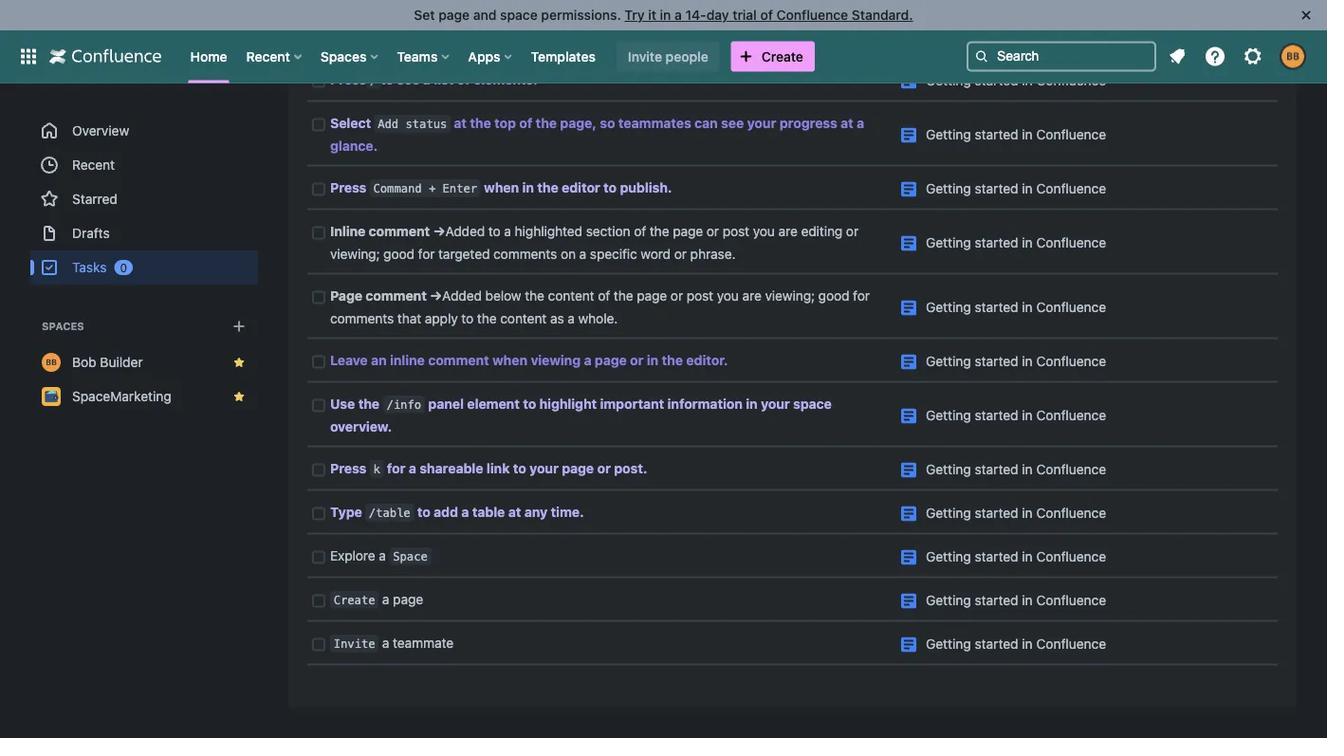 Task type: locate. For each thing, give the bounding box(es) containing it.
0 vertical spatial spaces
[[321, 48, 367, 64]]

0 horizontal spatial invite
[[334, 637, 375, 651]]

7 page title icon image from the top
[[901, 355, 917, 370]]

help icon image
[[1204, 45, 1227, 68]]

when up teams
[[387, 28, 422, 44]]

0 vertical spatial create
[[762, 48, 804, 64]]

started
[[975, 29, 1019, 45], [975, 73, 1019, 88], [975, 127, 1019, 142], [975, 181, 1019, 196], [975, 235, 1019, 250], [975, 299, 1019, 315], [975, 353, 1019, 369], [975, 407, 1019, 423], [975, 462, 1019, 477], [975, 505, 1019, 521], [975, 549, 1019, 565], [975, 593, 1019, 608], [975, 636, 1019, 652]]

press e when on a page to open the editor.
[[330, 28, 609, 44]]

2 horizontal spatial at
[[841, 115, 854, 131]]

create a space image
[[228, 315, 250, 338]]

getting started in confluence for 2nd page title icon from the bottom of the page
[[926, 593, 1107, 608]]

the right below
[[525, 288, 545, 304]]

1 vertical spatial on
[[561, 246, 576, 262]]

create inside dropdown button
[[762, 48, 804, 64]]

invite for invite people
[[628, 48, 662, 64]]

press left /
[[330, 72, 367, 87]]

1 horizontal spatial invite
[[628, 48, 662, 64]]

1 started from the top
[[975, 29, 1019, 45]]

of
[[760, 7, 773, 23], [457, 72, 470, 87], [519, 115, 533, 131], [634, 223, 646, 239], [598, 288, 610, 304]]

good inside the added to a highlighted section of the page or post you are editing or viewing; good for targeted comments on a specific word or phrase.
[[383, 246, 415, 262]]

viewing;
[[330, 246, 380, 262], [765, 288, 815, 304]]

0 vertical spatial post
[[723, 223, 750, 239]]

1 horizontal spatial editor.
[[686, 352, 728, 368]]

to inside the added to a highlighted section of the page or post you are editing or viewing; good for targeted comments on a specific word or phrase.
[[489, 223, 501, 239]]

drafts link
[[30, 216, 258, 250]]

press left the e
[[330, 28, 367, 44]]

type /table to add a table at any time.
[[330, 504, 584, 520]]

1 getting started in confluence from the top
[[926, 29, 1107, 45]]

2 page title icon image from the top
[[901, 74, 917, 89]]

getting started in confluence for fifth page title icon from the bottom
[[926, 462, 1107, 477]]

leave
[[330, 352, 368, 368]]

of right top
[[519, 115, 533, 131]]

when left viewing
[[492, 352, 528, 368]]

10 getting started in confluence from the top
[[926, 505, 1107, 521]]

0 vertical spatial are
[[779, 223, 798, 239]]

confluence for 9th page title icon from the bottom of the page
[[1037, 235, 1107, 250]]

0 horizontal spatial spaces
[[42, 320, 84, 333]]

1 page title icon image from the top
[[901, 30, 917, 46]]

invite inside button
[[628, 48, 662, 64]]

2 vertical spatial your
[[530, 461, 559, 476]]

editor. up information
[[686, 352, 728, 368]]

6 getting started in confluence link from the top
[[926, 299, 1107, 315]]

post up phrase.
[[723, 223, 750, 239]]

or up important
[[630, 352, 644, 368]]

0 horizontal spatial you
[[717, 288, 739, 304]]

0 vertical spatial viewing;
[[330, 246, 380, 262]]

0 vertical spatial recent
[[246, 48, 290, 64]]

0 vertical spatial space
[[500, 7, 538, 23]]

spaces up select
[[321, 48, 367, 64]]

13 getting from the top
[[926, 636, 971, 652]]

and
[[473, 7, 497, 23]]

press down glance.
[[330, 180, 367, 195]]

1 vertical spatial recent
[[72, 157, 115, 173]]

recent up starred
[[72, 157, 115, 173]]

comment
[[369, 223, 430, 239], [366, 288, 427, 304], [428, 352, 489, 368]]

1 horizontal spatial viewing;
[[765, 288, 815, 304]]

12 started from the top
[[975, 593, 1019, 608]]

when for comment
[[492, 352, 528, 368]]

1 horizontal spatial at
[[508, 504, 521, 520]]

1 horizontal spatial are
[[779, 223, 798, 239]]

1 horizontal spatial space
[[793, 396, 832, 412]]

getting
[[926, 29, 971, 45], [926, 73, 971, 88], [926, 127, 971, 142], [926, 181, 971, 196], [926, 235, 971, 250], [926, 299, 971, 315], [926, 353, 971, 369], [926, 407, 971, 423], [926, 462, 971, 477], [926, 505, 971, 521], [926, 549, 971, 565], [926, 593, 971, 608], [926, 636, 971, 652]]

comments down page
[[330, 311, 394, 326]]

close image
[[1295, 4, 1318, 27]]

to right element
[[523, 396, 536, 412]]

3 press from the top
[[330, 180, 367, 195]]

added for inline comment →
[[445, 223, 485, 239]]

press k for a shareable link to your page or post.
[[330, 461, 648, 476]]

1 vertical spatial invite
[[334, 637, 375, 651]]

10 getting from the top
[[926, 505, 971, 521]]

at right status
[[454, 115, 467, 131]]

post down phrase.
[[687, 288, 714, 304]]

starred
[[72, 191, 118, 207]]

7 started from the top
[[975, 353, 1019, 369]]

viewing; inside the added to a highlighted section of the page or post you are editing or viewing; good for targeted comments on a specific word or phrase.
[[330, 246, 380, 262]]

page down word
[[637, 288, 667, 304]]

comment down the apply
[[428, 352, 489, 368]]

9 page title icon image from the top
[[901, 463, 917, 478]]

search image
[[974, 49, 990, 64]]

your for press k for a shareable link to your page or post.
[[530, 461, 559, 476]]

open
[[507, 28, 540, 44]]

2 getting started in confluence link from the top
[[926, 73, 1107, 88]]

a inside "added below the content of the page or post you are viewing; good for comments that apply to the content as a whole."
[[568, 311, 575, 326]]

when right enter
[[484, 180, 519, 195]]

1 vertical spatial are
[[743, 288, 762, 304]]

8 page title icon image from the top
[[901, 409, 917, 424]]

getting started in confluence link for 2nd page title icon from the bottom of the page
[[926, 593, 1107, 608]]

or right "editing" at the top right of the page
[[846, 223, 859, 239]]

added inside "added below the content of the page or post you are viewing; good for comments that apply to the content as a whole."
[[442, 288, 482, 304]]

confluence image
[[49, 45, 162, 68], [49, 45, 162, 68]]

comments
[[493, 246, 557, 262], [330, 311, 394, 326]]

1 vertical spatial comments
[[330, 311, 394, 326]]

1 press from the top
[[330, 28, 367, 44]]

13 getting started in confluence link from the top
[[926, 636, 1107, 652]]

invite inside invite a teammate
[[334, 637, 375, 651]]

0 vertical spatial good
[[383, 246, 415, 262]]

editor
[[562, 180, 600, 195]]

when
[[387, 28, 422, 44], [484, 180, 519, 195], [492, 352, 528, 368]]

progress
[[780, 115, 838, 131]]

3 getting started in confluence from the top
[[926, 127, 1107, 142]]

time.
[[551, 504, 584, 520]]

your for panel element to highlight important information in your space overview.
[[761, 396, 790, 412]]

0 vertical spatial on
[[425, 28, 442, 44]]

0 horizontal spatial space
[[500, 7, 538, 23]]

5 getting started in confluence link from the top
[[926, 235, 1107, 250]]

trial
[[733, 7, 757, 23]]

1 horizontal spatial see
[[721, 115, 744, 131]]

10 getting started in confluence link from the top
[[926, 505, 1107, 521]]

are
[[779, 223, 798, 239], [743, 288, 762, 304]]

page,
[[560, 115, 597, 131]]

in inside panel element to highlight important information in your space overview.
[[746, 396, 758, 412]]

your
[[747, 115, 776, 131], [761, 396, 790, 412], [530, 461, 559, 476]]

7 getting started in confluence from the top
[[926, 353, 1107, 369]]

comment down the command
[[369, 223, 430, 239]]

0 vertical spatial see
[[397, 72, 420, 87]]

page
[[439, 7, 470, 23], [456, 28, 488, 44], [673, 223, 703, 239], [637, 288, 667, 304], [595, 352, 627, 368], [562, 461, 594, 476], [393, 592, 423, 607]]

comment up the that
[[366, 288, 427, 304]]

getting started in confluence
[[926, 29, 1107, 45], [926, 73, 1107, 88], [926, 127, 1107, 142], [926, 181, 1107, 196], [926, 235, 1107, 250], [926, 299, 1107, 315], [926, 353, 1107, 369], [926, 407, 1107, 423], [926, 462, 1107, 477], [926, 505, 1107, 521], [926, 549, 1107, 565], [926, 593, 1107, 608], [926, 636, 1107, 652]]

your right information
[[761, 396, 790, 412]]

to right the apply
[[462, 311, 474, 326]]

1 vertical spatial spaces
[[42, 320, 84, 333]]

set
[[414, 7, 435, 23]]

3 getting from the top
[[926, 127, 971, 142]]

7 getting started in confluence link from the top
[[926, 353, 1107, 369]]

publish.
[[620, 180, 672, 195]]

0 horizontal spatial viewing;
[[330, 246, 380, 262]]

0 vertical spatial for
[[418, 246, 435, 262]]

getting started in confluence for 9th page title icon from the bottom of the page
[[926, 235, 1107, 250]]

good down inline comment →
[[383, 246, 415, 262]]

1 horizontal spatial recent
[[246, 48, 290, 64]]

glance.
[[330, 138, 378, 154]]

getting started in confluence link
[[926, 29, 1107, 45], [926, 73, 1107, 88], [926, 127, 1107, 142], [926, 181, 1107, 196], [926, 235, 1107, 250], [926, 299, 1107, 315], [926, 353, 1107, 369], [926, 407, 1107, 423], [926, 462, 1107, 477], [926, 505, 1107, 521], [926, 549, 1107, 565], [926, 593, 1107, 608], [926, 636, 1107, 652]]

5 started from the top
[[975, 235, 1019, 250]]

0 vertical spatial you
[[753, 223, 775, 239]]

getting started in confluence link for 7th page title icon from the bottom
[[926, 353, 1107, 369]]

0 vertical spatial →
[[433, 223, 445, 239]]

or down word
[[671, 288, 683, 304]]

4 press from the top
[[330, 461, 367, 476]]

12 getting from the top
[[926, 593, 971, 608]]

1 vertical spatial your
[[761, 396, 790, 412]]

added up the apply
[[442, 288, 482, 304]]

see inside at the top of the page, so teammates can see your progress at a glance.
[[721, 115, 744, 131]]

editor. down permissions.
[[567, 28, 609, 44]]

editor.
[[567, 28, 609, 44], [686, 352, 728, 368]]

8 getting started in confluence link from the top
[[926, 407, 1107, 423]]

2 horizontal spatial for
[[853, 288, 870, 304]]

of up "whole."
[[598, 288, 610, 304]]

create down try it in a 14-day trial of confluence standard. link
[[762, 48, 804, 64]]

type
[[330, 504, 362, 520]]

0 horizontal spatial create
[[334, 593, 375, 607]]

0 horizontal spatial recent
[[72, 157, 115, 173]]

3 getting started in confluence link from the top
[[926, 127, 1107, 142]]

page title icon image
[[901, 30, 917, 46], [901, 74, 917, 89], [901, 128, 917, 143], [901, 182, 917, 197], [901, 236, 917, 251], [901, 301, 917, 316], [901, 355, 917, 370], [901, 409, 917, 424], [901, 463, 917, 478], [901, 507, 917, 522], [901, 550, 917, 565], [901, 594, 917, 609], [901, 638, 917, 653]]

to inside "added below the content of the page or post you are viewing; good for comments that apply to the content as a whole."
[[462, 311, 474, 326]]

getting started in confluence for first page title icon from the bottom of the page
[[926, 636, 1107, 652]]

12 getting started in confluence from the top
[[926, 593, 1107, 608]]

the down below
[[477, 311, 497, 326]]

page inside the added to a highlighted section of the page or post you are editing or viewing; good for targeted comments on a specific word or phrase.
[[673, 223, 703, 239]]

/
[[370, 73, 377, 87]]

added below the content of the page or post you are viewing; good for comments that apply to the content as a whole.
[[330, 288, 874, 326]]

to up targeted
[[489, 223, 501, 239]]

2 started from the top
[[975, 73, 1019, 88]]

1 vertical spatial added
[[442, 288, 482, 304]]

you down phrase.
[[717, 288, 739, 304]]

overview
[[72, 123, 129, 139]]

9 getting started in confluence from the top
[[926, 462, 1107, 477]]

comment for that
[[366, 288, 427, 304]]

1 vertical spatial content
[[500, 311, 547, 326]]

viewing; down "editing" at the top right of the page
[[765, 288, 815, 304]]

1 horizontal spatial on
[[561, 246, 576, 262]]

1 horizontal spatial comments
[[493, 246, 557, 262]]

a inside at the top of the page, so teammates can see your progress at a glance.
[[857, 115, 865, 131]]

0 horizontal spatial post
[[687, 288, 714, 304]]

invite
[[628, 48, 662, 64], [334, 637, 375, 651]]

appswitcher icon image
[[17, 45, 40, 68]]

2 getting started in confluence from the top
[[926, 73, 1107, 88]]

post
[[723, 223, 750, 239], [687, 288, 714, 304]]

page up phrase.
[[673, 223, 703, 239]]

create inside create a page
[[334, 593, 375, 607]]

2 vertical spatial for
[[387, 461, 406, 476]]

unstar this space image
[[232, 355, 247, 370]]

confluence for 10th page title icon from the bottom
[[1037, 181, 1107, 196]]

e
[[373, 30, 380, 44]]

1 vertical spatial for
[[853, 288, 870, 304]]

→ up the apply
[[430, 288, 442, 304]]

or left post.
[[597, 461, 611, 476]]

0 vertical spatial comment
[[369, 223, 430, 239]]

your inside panel element to highlight important information in your space overview.
[[761, 396, 790, 412]]

4 getting started in confluence from the top
[[926, 181, 1107, 196]]

you
[[753, 223, 775, 239], [717, 288, 739, 304]]

page down "whole."
[[595, 352, 627, 368]]

11 getting started in confluence link from the top
[[926, 549, 1107, 565]]

at left any
[[508, 504, 521, 520]]

on down 'set'
[[425, 28, 442, 44]]

page up time.
[[562, 461, 594, 476]]

1 vertical spatial when
[[484, 180, 519, 195]]

confluence for 2nd page title icon from the bottom of the page
[[1037, 593, 1107, 608]]

a
[[675, 7, 682, 23], [445, 28, 452, 44], [423, 72, 431, 87], [857, 115, 865, 131], [504, 223, 511, 239], [579, 246, 587, 262], [568, 311, 575, 326], [584, 352, 592, 368], [409, 461, 416, 476], [461, 504, 469, 520], [379, 548, 386, 564], [382, 592, 389, 607], [382, 635, 389, 651]]

0 vertical spatial comments
[[493, 246, 557, 262]]

the up word
[[650, 223, 669, 239]]

the up "whole."
[[614, 288, 633, 304]]

see right can
[[721, 115, 744, 131]]

element
[[467, 396, 520, 412]]

good down "editing" at the top right of the page
[[819, 288, 850, 304]]

added inside the added to a highlighted section of the page or post you are editing or viewing; good for targeted comments on a specific word or phrase.
[[445, 223, 485, 239]]

to right editor
[[604, 180, 617, 195]]

press left the k
[[330, 461, 367, 476]]

recent inside recent dropdown button
[[246, 48, 290, 64]]

to
[[491, 28, 504, 44], [381, 72, 394, 87], [604, 180, 617, 195], [489, 223, 501, 239], [462, 311, 474, 326], [523, 396, 536, 412], [513, 461, 526, 476], [417, 504, 431, 520]]

banner containing home
[[0, 30, 1327, 83]]

or
[[707, 223, 719, 239], [846, 223, 859, 239], [674, 246, 687, 262], [671, 288, 683, 304], [630, 352, 644, 368], [597, 461, 611, 476]]

12 getting started in confluence link from the top
[[926, 593, 1107, 608]]

11 page title icon image from the top
[[901, 550, 917, 565]]

comments down highlighted
[[493, 246, 557, 262]]

create down explore
[[334, 593, 375, 607]]

set page and space permissions. try it in a 14-day trial of confluence standard.
[[414, 7, 913, 23]]

0 vertical spatial editor.
[[567, 28, 609, 44]]

spaces up bob
[[42, 320, 84, 333]]

1 vertical spatial see
[[721, 115, 744, 131]]

status
[[406, 117, 447, 131]]

0 horizontal spatial for
[[387, 461, 406, 476]]

recent
[[246, 48, 290, 64], [72, 157, 115, 173]]

0 vertical spatial your
[[747, 115, 776, 131]]

1 vertical spatial space
[[793, 396, 832, 412]]

page up 'press e when on a page to open the editor.'
[[439, 7, 470, 23]]

9 started from the top
[[975, 462, 1019, 477]]

recent right home at left top
[[246, 48, 290, 64]]

4 started from the top
[[975, 181, 1019, 196]]

1 vertical spatial you
[[717, 288, 739, 304]]

specific
[[590, 246, 637, 262]]

9 getting from the top
[[926, 462, 971, 477]]

viewing; down inline
[[330, 246, 380, 262]]

your up any
[[530, 461, 559, 476]]

4 page title icon image from the top
[[901, 182, 917, 197]]

added
[[445, 223, 485, 239], [442, 288, 482, 304]]

0 horizontal spatial good
[[383, 246, 415, 262]]

overview.
[[330, 419, 392, 435]]

1 vertical spatial viewing;
[[765, 288, 815, 304]]

recent inside recent link
[[72, 157, 115, 173]]

getting started in confluence for 10th page title icon from the bottom
[[926, 181, 1107, 196]]

highlight
[[539, 396, 597, 412]]

5 getting from the top
[[926, 235, 971, 250]]

0 vertical spatial added
[[445, 223, 485, 239]]

4 getting started in confluence link from the top
[[926, 181, 1107, 196]]

3 started from the top
[[975, 127, 1019, 142]]

the left editor
[[537, 180, 559, 195]]

5 getting started in confluence from the top
[[926, 235, 1107, 250]]

on down highlighted
[[561, 246, 576, 262]]

1 horizontal spatial create
[[762, 48, 804, 64]]

page inside "added below the content of the page or post you are viewing; good for comments that apply to the content as a whole."
[[637, 288, 667, 304]]

spacemarketing
[[72, 389, 171, 404]]

1 horizontal spatial content
[[548, 288, 595, 304]]

see down teams
[[397, 72, 420, 87]]

1 vertical spatial post
[[687, 288, 714, 304]]

2 getting from the top
[[926, 73, 971, 88]]

1 horizontal spatial spaces
[[321, 48, 367, 64]]

→ up targeted
[[433, 223, 445, 239]]

1 horizontal spatial good
[[819, 288, 850, 304]]

select
[[330, 115, 371, 131]]

8 getting started in confluence from the top
[[926, 407, 1107, 423]]

the
[[543, 28, 564, 44], [470, 115, 491, 131], [536, 115, 557, 131], [537, 180, 559, 195], [650, 223, 669, 239], [525, 288, 545, 304], [614, 288, 633, 304], [477, 311, 497, 326], [662, 352, 683, 368], [358, 396, 380, 412]]

group
[[30, 114, 258, 285]]

command
[[373, 182, 422, 195]]

0 horizontal spatial comments
[[330, 311, 394, 326]]

1 vertical spatial comment
[[366, 288, 427, 304]]

6 getting from the top
[[926, 299, 971, 315]]

Search field
[[967, 41, 1157, 72]]

templates link
[[525, 41, 601, 72]]

post inside the added to a highlighted section of the page or post you are editing or viewing; good for targeted comments on a specific word or phrase.
[[723, 223, 750, 239]]

11 getting started in confluence from the top
[[926, 549, 1107, 565]]

to right /
[[381, 72, 394, 87]]

banner
[[0, 30, 1327, 83]]

getting started in confluence for first page title icon
[[926, 29, 1107, 45]]

getting started in confluence link for 4th page title icon from the bottom
[[926, 505, 1107, 521]]

invite down create a page
[[334, 637, 375, 651]]

an
[[371, 352, 387, 368]]

0 vertical spatial content
[[548, 288, 595, 304]]

select add status
[[330, 115, 447, 131]]

you left "editing" at the top right of the page
[[753, 223, 775, 239]]

your left progress
[[747, 115, 776, 131]]

at right progress
[[841, 115, 854, 131]]

1 horizontal spatial post
[[723, 223, 750, 239]]

added up targeted
[[445, 223, 485, 239]]

1 getting started in confluence link from the top
[[926, 29, 1107, 45]]

comments inside "added below the content of the page or post you are viewing; good for comments that apply to the content as a whole."
[[330, 311, 394, 326]]

teammate
[[393, 635, 454, 651]]

13 page title icon image from the top
[[901, 638, 917, 653]]

standard.
[[852, 7, 913, 23]]

getting started in confluence link for 9th page title icon from the bottom of the page
[[926, 235, 1107, 250]]

0 horizontal spatial are
[[743, 288, 762, 304]]

press for when
[[330, 28, 367, 44]]

content up as
[[548, 288, 595, 304]]

that
[[397, 311, 421, 326]]

press for to
[[330, 72, 367, 87]]

inline
[[330, 223, 366, 239]]

1 vertical spatial →
[[430, 288, 442, 304]]

0 vertical spatial invite
[[628, 48, 662, 64]]

content down below
[[500, 311, 547, 326]]

1 vertical spatial good
[[819, 288, 850, 304]]

the up the overview.
[[358, 396, 380, 412]]

2 vertical spatial when
[[492, 352, 528, 368]]

1 horizontal spatial you
[[753, 223, 775, 239]]

6 started from the top
[[975, 299, 1019, 315]]

6 getting started in confluence from the top
[[926, 299, 1107, 315]]

13 getting started in confluence from the top
[[926, 636, 1107, 652]]

9 getting started in confluence link from the top
[[926, 462, 1107, 477]]

home link
[[185, 41, 233, 72]]

leave an inline comment when viewing a page or in the editor.
[[330, 352, 728, 368]]

getting started in confluence for 4th page title icon from the bottom
[[926, 505, 1107, 521]]

create
[[762, 48, 804, 64], [334, 593, 375, 607]]

of up word
[[634, 223, 646, 239]]

to right link
[[513, 461, 526, 476]]

2 press from the top
[[330, 72, 367, 87]]

space
[[500, 7, 538, 23], [793, 396, 832, 412]]

1 horizontal spatial for
[[418, 246, 435, 262]]

space inside panel element to highlight important information in your space overview.
[[793, 396, 832, 412]]

1 vertical spatial create
[[334, 593, 375, 607]]

getting started in confluence for 11th page title icon from the bottom
[[926, 127, 1107, 142]]

invite down it
[[628, 48, 662, 64]]

for
[[418, 246, 435, 262], [853, 288, 870, 304], [387, 461, 406, 476]]

spaces inside popup button
[[321, 48, 367, 64]]



Task type: vqa. For each thing, say whether or not it's contained in the screenshot.
4th Getting started in Confluence from the top
yes



Task type: describe. For each thing, give the bounding box(es) containing it.
5 page title icon image from the top
[[901, 236, 917, 251]]

can
[[695, 115, 718, 131]]

confluence for 12th page title icon from the bottom
[[1037, 73, 1107, 88]]

table
[[472, 504, 505, 520]]

elements.
[[473, 72, 538, 87]]

tasks
[[72, 260, 107, 275]]

targeted
[[438, 246, 490, 262]]

getting started in confluence for 3rd page title icon from the bottom
[[926, 549, 1107, 565]]

or up phrase.
[[707, 223, 719, 239]]

on inside the added to a highlighted section of the page or post you are editing or viewing; good for targeted comments on a specific word or phrase.
[[561, 246, 576, 262]]

+
[[429, 182, 436, 195]]

or inside "added below the content of the page or post you are viewing; good for comments that apply to the content as a whole."
[[671, 288, 683, 304]]

viewing
[[531, 352, 581, 368]]

3 page title icon image from the top
[[901, 128, 917, 143]]

bob builder link
[[30, 345, 258, 380]]

0 horizontal spatial see
[[397, 72, 420, 87]]

/info
[[387, 398, 421, 412]]

any
[[524, 504, 548, 520]]

when for enter
[[484, 180, 519, 195]]

→ for inline comment →
[[433, 223, 445, 239]]

getting started in confluence link for first page title icon from the bottom of the page
[[926, 636, 1107, 652]]

builder
[[100, 354, 143, 370]]

invite people button
[[617, 41, 720, 72]]

templates
[[531, 48, 596, 64]]

getting started in confluence for sixth page title icon from the top
[[926, 299, 1107, 315]]

14-
[[686, 7, 707, 23]]

apps
[[468, 48, 501, 64]]

try
[[625, 7, 645, 23]]

explore a space
[[330, 548, 428, 564]]

getting started in confluence for 12th page title icon from the bottom
[[926, 73, 1107, 88]]

/table
[[369, 506, 411, 520]]

of inside "added below the content of the page or post you are viewing; good for comments that apply to the content as a whole."
[[598, 288, 610, 304]]

→ for page comment →
[[430, 288, 442, 304]]

try it in a 14-day trial of confluence standard. link
[[625, 7, 913, 23]]

spaces button
[[315, 41, 386, 72]]

create a page
[[334, 592, 423, 607]]

editing
[[801, 223, 843, 239]]

post inside "added below the content of the page or post you are viewing; good for comments that apply to the content as a whole."
[[687, 288, 714, 304]]

of right list
[[457, 72, 470, 87]]

of right the trial
[[760, 7, 773, 23]]

apply
[[425, 311, 458, 326]]

recent link
[[30, 148, 258, 182]]

13 started from the top
[[975, 636, 1019, 652]]

confluence for 11th page title icon from the bottom
[[1037, 127, 1107, 142]]

getting started in confluence link for 12th page title icon from the bottom
[[926, 73, 1107, 88]]

home
[[190, 48, 227, 64]]

global element
[[11, 30, 963, 83]]

are inside the added to a highlighted section of the page or post you are editing or viewing; good for targeted comments on a specific word or phrase.
[[779, 223, 798, 239]]

confluence for 3rd page title icon from the bottom
[[1037, 549, 1107, 565]]

important
[[600, 396, 664, 412]]

viewing; inside "added below the content of the page or post you are viewing; good for comments that apply to the content as a whole."
[[765, 288, 815, 304]]

10 page title icon image from the top
[[901, 507, 917, 522]]

1 vertical spatial editor.
[[686, 352, 728, 368]]

invite for invite a teammate
[[334, 637, 375, 651]]

8 getting from the top
[[926, 407, 971, 423]]

the up information
[[662, 352, 683, 368]]

whole.
[[578, 311, 618, 326]]

teammates
[[619, 115, 691, 131]]

create button
[[731, 41, 815, 72]]

notification icon image
[[1166, 45, 1189, 68]]

day
[[707, 7, 729, 23]]

section
[[586, 223, 631, 239]]

getting started in confluence for 7th page title icon from the bottom
[[926, 353, 1107, 369]]

below
[[485, 288, 521, 304]]

add
[[434, 504, 458, 520]]

apps button
[[462, 41, 520, 72]]

0
[[120, 261, 127, 274]]

post.
[[614, 461, 648, 476]]

settings icon image
[[1242, 45, 1265, 68]]

getting started in confluence link for sixth page title icon from the top
[[926, 299, 1107, 315]]

confluence for sixth page title icon from the top
[[1037, 299, 1107, 315]]

0 horizontal spatial content
[[500, 311, 547, 326]]

inline
[[390, 352, 425, 368]]

shareable
[[420, 461, 483, 476]]

highlighted
[[515, 223, 583, 239]]

0 horizontal spatial on
[[425, 28, 442, 44]]

press command + enter when in the editor to publish.
[[330, 180, 672, 195]]

press for +
[[330, 180, 367, 195]]

link
[[487, 461, 510, 476]]

for inside "added below the content of the page or post you are viewing; good for comments that apply to the content as a whole."
[[853, 288, 870, 304]]

getting started in confluence link for 11th page title icon from the bottom
[[926, 127, 1107, 142]]

for inside the added to a highlighted section of the page or post you are editing or viewing; good for targeted comments on a specific word or phrase.
[[418, 246, 435, 262]]

overview link
[[30, 114, 258, 148]]

1 getting from the top
[[926, 29, 971, 45]]

confluence for first page title icon from the bottom of the page
[[1037, 636, 1107, 652]]

inline comment →
[[330, 223, 445, 239]]

unstar this space image
[[232, 389, 247, 404]]

use the /info
[[330, 396, 421, 412]]

of inside the added to a highlighted section of the page or post you are editing or viewing; good for targeted comments on a specific word or phrase.
[[634, 223, 646, 239]]

0 horizontal spatial at
[[454, 115, 467, 131]]

page comment →
[[330, 288, 442, 304]]

getting started in confluence link for 10th page title icon from the bottom
[[926, 181, 1107, 196]]

enter
[[443, 182, 477, 195]]

space
[[393, 550, 428, 564]]

12 page title icon image from the top
[[901, 594, 917, 609]]

6 page title icon image from the top
[[901, 301, 917, 316]]

page down space
[[393, 592, 423, 607]]

at the top of the page, so teammates can see your progress at a glance.
[[330, 115, 868, 154]]

to left add
[[417, 504, 431, 520]]

0 horizontal spatial editor.
[[567, 28, 609, 44]]

11 started from the top
[[975, 549, 1019, 565]]

permissions.
[[541, 7, 621, 23]]

to down and at top left
[[491, 28, 504, 44]]

to inside panel element to highlight important information in your space overview.
[[523, 396, 536, 412]]

press for for
[[330, 461, 367, 476]]

panel element to highlight important information in your space overview.
[[330, 396, 835, 435]]

your inside at the top of the page, so teammates can see your progress at a glance.
[[747, 115, 776, 131]]

spacemarketing link
[[30, 380, 258, 414]]

getting started in confluence link for fifth page title icon from the bottom
[[926, 462, 1107, 477]]

bob builder
[[72, 354, 143, 370]]

recent button
[[241, 41, 309, 72]]

11 getting from the top
[[926, 549, 971, 565]]

7 getting from the top
[[926, 353, 971, 369]]

page
[[330, 288, 362, 304]]

it
[[648, 7, 657, 23]]

confluence for 4th page title icon from the bottom
[[1037, 505, 1107, 521]]

comments inside the added to a highlighted section of the page or post you are editing or viewing; good for targeted comments on a specific word or phrase.
[[493, 246, 557, 262]]

8 started from the top
[[975, 407, 1019, 423]]

you inside "added below the content of the page or post you are viewing; good for comments that apply to the content as a whole."
[[717, 288, 739, 304]]

list
[[434, 72, 454, 87]]

create for create
[[762, 48, 804, 64]]

explore
[[330, 548, 375, 564]]

10 started from the top
[[975, 505, 1019, 521]]

the inside the added to a highlighted section of the page or post you are editing or viewing; good for targeted comments on a specific word or phrase.
[[650, 223, 669, 239]]

page up apps
[[456, 28, 488, 44]]

0 vertical spatial when
[[387, 28, 422, 44]]

are inside "added below the content of the page or post you are viewing; good for comments that apply to the content as a whole."
[[743, 288, 762, 304]]

the left page,
[[536, 115, 557, 131]]

the left top
[[470, 115, 491, 131]]

good inside "added below the content of the page or post you are viewing; good for comments that apply to the content as a whole."
[[819, 288, 850, 304]]

group containing overview
[[30, 114, 258, 285]]

so
[[600, 115, 615, 131]]

getting started in confluence for sixth page title icon from the bottom
[[926, 407, 1107, 423]]

confluence for 7th page title icon from the bottom
[[1037, 353, 1107, 369]]

information
[[668, 396, 743, 412]]

4 getting from the top
[[926, 181, 971, 196]]

getting started in confluence link for first page title icon
[[926, 29, 1107, 45]]

drafts
[[72, 225, 110, 241]]

confluence for first page title icon
[[1037, 29, 1107, 45]]

confluence for fifth page title icon from the bottom
[[1037, 462, 1107, 477]]

create for create a page
[[334, 593, 375, 607]]

k
[[373, 463, 380, 476]]

invite a teammate
[[334, 635, 454, 651]]

you inside the added to a highlighted section of the page or post you are editing or viewing; good for targeted comments on a specific word or phrase.
[[753, 223, 775, 239]]

word
[[641, 246, 671, 262]]

panel
[[428, 396, 464, 412]]

getting started in confluence link for sixth page title icon from the bottom
[[926, 407, 1107, 423]]

getting started in confluence link for 3rd page title icon from the bottom
[[926, 549, 1107, 565]]

added to a highlighted section of the page or post you are editing or viewing; good for targeted comments on a specific word or phrase.
[[330, 223, 862, 262]]

added for page comment →
[[442, 288, 482, 304]]

as
[[550, 311, 564, 326]]

use
[[330, 396, 355, 412]]

confluence for sixth page title icon from the bottom
[[1037, 407, 1107, 423]]

comment for good
[[369, 223, 430, 239]]

of inside at the top of the page, so teammates can see your progress at a glance.
[[519, 115, 533, 131]]

2 vertical spatial comment
[[428, 352, 489, 368]]

add
[[378, 117, 399, 131]]

people
[[666, 48, 709, 64]]

starred link
[[30, 182, 258, 216]]

the up the templates
[[543, 28, 564, 44]]

or right word
[[674, 246, 687, 262]]



